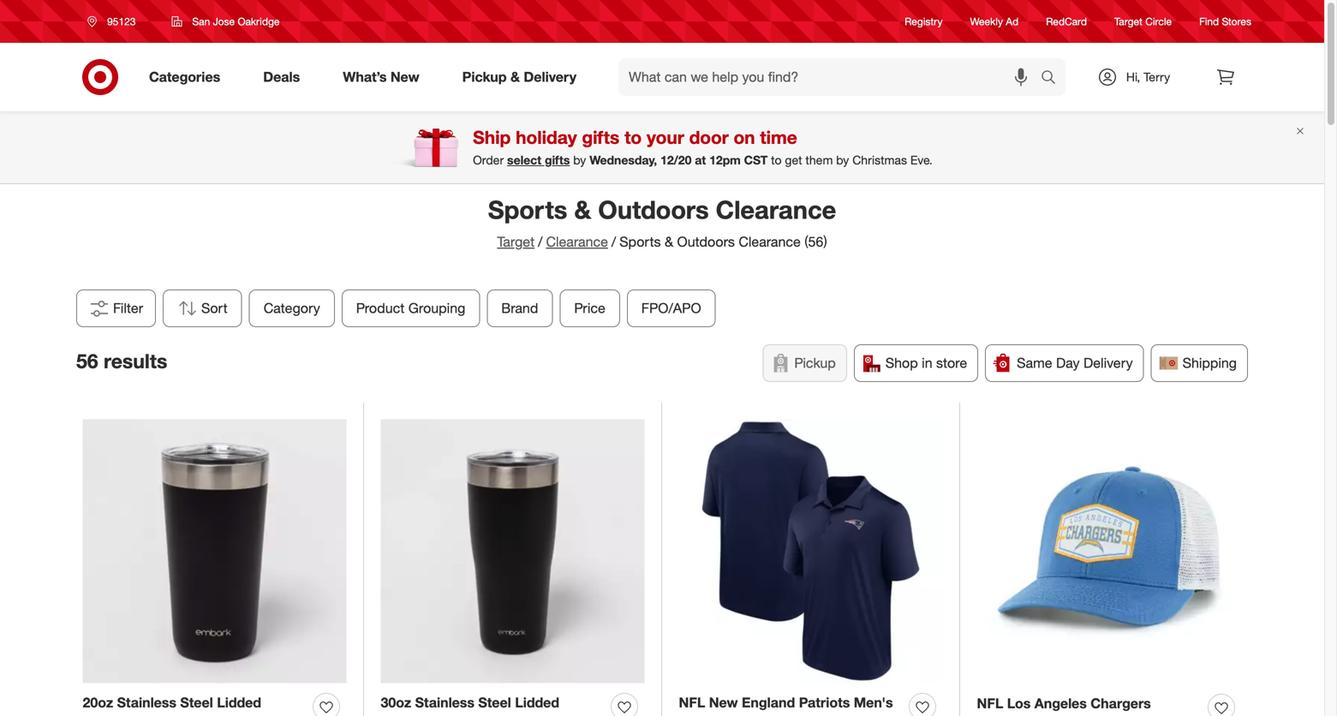 Task type: locate. For each thing, give the bounding box(es) containing it.
1 horizontal spatial nfl
[[977, 695, 1004, 712]]

nfl for nfl los angeles chargers traction hat
[[977, 695, 1004, 712]]

tumbler for 20oz
[[83, 714, 135, 716]]

shirt
[[842, 714, 873, 716]]

embark™ inside 20oz stainless steel lidded tumbler - embark™
[[148, 714, 206, 716]]

& up ship
[[511, 69, 520, 85]]

1 horizontal spatial new
[[709, 694, 738, 711]]

stainless
[[117, 694, 176, 711], [415, 694, 475, 711]]

0 horizontal spatial -
[[139, 714, 144, 716]]

to left get
[[771, 153, 782, 168]]

nfl up traction
[[977, 695, 1004, 712]]

0 horizontal spatial stainless
[[117, 694, 176, 711]]

0 horizontal spatial new
[[391, 69, 420, 85]]

outdoors
[[598, 195, 709, 225], [677, 234, 735, 250]]

0 horizontal spatial target
[[497, 234, 535, 250]]

95123
[[107, 15, 136, 28]]

embark™
[[148, 714, 206, 716], [446, 714, 504, 716]]

1 vertical spatial new
[[709, 694, 738, 711]]

2 horizontal spatial &
[[665, 234, 674, 250]]

nfl up shoestring at bottom
[[679, 694, 706, 711]]

1 embark™ from the left
[[148, 714, 206, 716]]

1 horizontal spatial sports
[[620, 234, 661, 250]]

hi,
[[1127, 69, 1141, 84]]

1 steel from the left
[[180, 694, 213, 711]]

steel inside 20oz stainless steel lidded tumbler - embark™
[[180, 694, 213, 711]]

target circle link
[[1115, 14, 1172, 29]]

0 horizontal spatial gifts
[[545, 153, 570, 168]]

1 vertical spatial to
[[771, 153, 782, 168]]

your
[[647, 126, 685, 148]]

hat
[[1033, 715, 1056, 716]]

& up the fpo/apo
[[665, 234, 674, 250]]

1 horizontal spatial -
[[437, 714, 442, 716]]

1 vertical spatial target
[[497, 234, 535, 250]]

them
[[806, 153, 833, 168]]

- inside '30oz stainless steel lidded tumbler  - embark™'
[[437, 714, 442, 716]]

product grouping
[[356, 300, 466, 316]]

redcard
[[1046, 15, 1087, 28]]

1 lidded from the left
[[217, 694, 261, 711]]

sort button
[[163, 289, 242, 327]]

& up the clearance link
[[574, 195, 591, 225]]

&
[[511, 69, 520, 85], [574, 195, 591, 225], [665, 234, 674, 250]]

0 horizontal spatial steel
[[180, 694, 213, 711]]

delivery right day
[[1084, 355, 1133, 371]]

/ right the clearance link
[[612, 234, 616, 250]]

1 horizontal spatial lidded
[[515, 694, 560, 711]]

new up shoestring at bottom
[[709, 694, 738, 711]]

- inside 20oz stainless steel lidded tumbler - embark™
[[139, 714, 144, 716]]

nfl los angeles chargers traction hat image
[[977, 419, 1242, 684], [977, 419, 1242, 684]]

30oz
[[381, 694, 411, 711]]

0 horizontal spatial lidded
[[217, 694, 261, 711]]

delivery
[[524, 69, 577, 85], [1084, 355, 1133, 371]]

1 horizontal spatial stainless
[[415, 694, 475, 711]]

0 vertical spatial pickup
[[462, 69, 507, 85]]

ship
[[473, 126, 511, 148]]

2 by from the left
[[837, 153, 849, 168]]

delivery up "holiday" at the top left of the page
[[524, 69, 577, 85]]

30oz stainless steel lidded tumbler  - embark™ link
[[381, 693, 605, 716]]

1 vertical spatial &
[[574, 195, 591, 225]]

find
[[1200, 15, 1219, 28]]

angeles
[[1035, 695, 1087, 712]]

12/20
[[661, 153, 692, 168]]

by down "holiday" at the top left of the page
[[573, 153, 586, 168]]

0 vertical spatial new
[[391, 69, 420, 85]]

lidded for 30oz stainless steel lidded tumbler  - embark™
[[515, 694, 560, 711]]

delivery for pickup & delivery
[[524, 69, 577, 85]]

jose
[[213, 15, 235, 28]]

1 vertical spatial pickup
[[795, 355, 836, 371]]

1 stainless from the left
[[117, 694, 176, 711]]

- for 20oz
[[139, 714, 144, 716]]

by right them
[[837, 153, 849, 168]]

1 horizontal spatial by
[[837, 153, 849, 168]]

20oz
[[83, 694, 113, 711]]

2 lidded from the left
[[515, 694, 560, 711]]

stainless inside '30oz stainless steel lidded tumbler  - embark™'
[[415, 694, 475, 711]]

56 results
[[76, 349, 167, 373]]

grouping
[[409, 300, 466, 316]]

1 - from the left
[[139, 714, 144, 716]]

1 horizontal spatial delivery
[[1084, 355, 1133, 371]]

brand
[[502, 300, 538, 316]]

2 stainless from the left
[[415, 694, 475, 711]]

gifts down "holiday" at the top left of the page
[[545, 153, 570, 168]]

to up the wednesday,
[[625, 126, 642, 148]]

lidded
[[217, 694, 261, 711], [515, 694, 560, 711]]

circle
[[1146, 15, 1172, 28]]

(56)
[[805, 234, 827, 250]]

deals
[[263, 69, 300, 85]]

2 - from the left
[[437, 714, 442, 716]]

1 horizontal spatial /
[[612, 234, 616, 250]]

shop
[[886, 355, 918, 371]]

0 horizontal spatial &
[[511, 69, 520, 85]]

0 vertical spatial to
[[625, 126, 642, 148]]

gifts
[[582, 126, 620, 148], [545, 153, 570, 168]]

1 horizontal spatial pickup
[[795, 355, 836, 371]]

new right what's
[[391, 69, 420, 85]]

pickup inside button
[[795, 355, 836, 371]]

0 vertical spatial &
[[511, 69, 520, 85]]

t-
[[829, 714, 842, 716]]

san
[[192, 15, 210, 28]]

0 vertical spatial target
[[1115, 15, 1143, 28]]

lidded for 20oz stainless steel lidded tumbler - embark™
[[217, 694, 261, 711]]

2 steel from the left
[[478, 694, 511, 711]]

target left circle
[[1115, 15, 1143, 28]]

/
[[538, 234, 543, 250], [612, 234, 616, 250]]

& inside pickup & delivery link
[[511, 69, 520, 85]]

clearance up (56)
[[716, 195, 837, 225]]

lidded inside '30oz stainless steel lidded tumbler  - embark™'
[[515, 694, 560, 711]]

0 vertical spatial delivery
[[524, 69, 577, 85]]

san jose oakridge
[[192, 15, 280, 28]]

clearance right target "link"
[[546, 234, 608, 250]]

sports
[[488, 195, 568, 225], [620, 234, 661, 250]]

0 horizontal spatial /
[[538, 234, 543, 250]]

& for pickup
[[511, 69, 520, 85]]

stainless for 20oz
[[117, 694, 176, 711]]

eve.
[[911, 153, 933, 168]]

pickup for pickup & delivery
[[462, 69, 507, 85]]

new for nfl
[[709, 694, 738, 711]]

tumbler inside '30oz stainless steel lidded tumbler  - embark™'
[[381, 714, 433, 716]]

1 horizontal spatial steel
[[478, 694, 511, 711]]

fpo/apo button
[[627, 289, 716, 327]]

tumbler down 20oz
[[83, 714, 135, 716]]

1 horizontal spatial &
[[574, 195, 591, 225]]

nfl new england patriots men's shoestring catch polo t-shirt image
[[679, 419, 943, 683], [679, 419, 943, 683]]

brand button
[[487, 289, 553, 327]]

30oz stainless steel lidded tumbler  - embark™ image
[[381, 419, 645, 683], [381, 419, 645, 683]]

shop in store
[[886, 355, 968, 371]]

2 vertical spatial &
[[665, 234, 674, 250]]

steel for 30oz stainless steel lidded tumbler  - embark™
[[478, 694, 511, 711]]

1 horizontal spatial tumbler
[[381, 714, 433, 716]]

tumbler inside 20oz stainless steel lidded tumbler - embark™
[[83, 714, 135, 716]]

2 / from the left
[[612, 234, 616, 250]]

nfl inside nfl los angeles chargers traction hat
[[977, 695, 1004, 712]]

nfl los angeles chargers traction hat link
[[977, 694, 1202, 716]]

target left the clearance link
[[497, 234, 535, 250]]

20oz stainless steel lidded tumbler - embark™ image
[[83, 419, 347, 683], [83, 419, 347, 683]]

door
[[690, 126, 729, 148]]

target circle
[[1115, 15, 1172, 28]]

1 tumbler from the left
[[83, 714, 135, 716]]

what's
[[343, 69, 387, 85]]

sports right the clearance link
[[620, 234, 661, 250]]

0 horizontal spatial pickup
[[462, 69, 507, 85]]

gifts up the wednesday,
[[582, 126, 620, 148]]

nfl inside nfl new england patriots men's shoestring catch polo t-shirt
[[679, 694, 706, 711]]

sports up target "link"
[[488, 195, 568, 225]]

20oz stainless steel lidded tumbler - embark™
[[83, 694, 261, 716]]

deals link
[[249, 58, 322, 96]]

filter button
[[76, 289, 156, 327]]

stainless right the 30oz
[[415, 694, 475, 711]]

pickup button
[[763, 344, 847, 382]]

find stores link
[[1200, 14, 1252, 29]]

2 embark™ from the left
[[446, 714, 504, 716]]

0 horizontal spatial delivery
[[524, 69, 577, 85]]

outdoors up the fpo/apo
[[677, 234, 735, 250]]

2 tumbler from the left
[[381, 714, 433, 716]]

0 horizontal spatial by
[[573, 153, 586, 168]]

tumbler down the 30oz
[[381, 714, 433, 716]]

0 horizontal spatial to
[[625, 126, 642, 148]]

0 horizontal spatial nfl
[[679, 694, 706, 711]]

lidded inside 20oz stainless steel lidded tumbler - embark™
[[217, 694, 261, 711]]

clearance
[[716, 195, 837, 225], [546, 234, 608, 250], [739, 234, 801, 250]]

20oz stainless steel lidded tumbler - embark™ link
[[83, 693, 306, 716]]

stainless for 30oz
[[415, 694, 475, 711]]

1 horizontal spatial embark™
[[446, 714, 504, 716]]

new inside nfl new england patriots men's shoestring catch polo t-shirt
[[709, 694, 738, 711]]

0 horizontal spatial embark™
[[148, 714, 206, 716]]

same
[[1017, 355, 1053, 371]]

ad
[[1006, 15, 1019, 28]]

nfl
[[679, 694, 706, 711], [977, 695, 1004, 712]]

pickup
[[462, 69, 507, 85], [795, 355, 836, 371]]

tumbler
[[83, 714, 135, 716], [381, 714, 433, 716]]

embark™ inside '30oz stainless steel lidded tumbler  - embark™'
[[446, 714, 504, 716]]

outdoors down 12/20
[[598, 195, 709, 225]]

target inside sports & outdoors clearance target / clearance / sports & outdoors clearance (56)
[[497, 234, 535, 250]]

1 vertical spatial delivery
[[1084, 355, 1133, 371]]

0 horizontal spatial tumbler
[[83, 714, 135, 716]]

/ right target "link"
[[538, 234, 543, 250]]

men's
[[854, 694, 893, 711]]

0 vertical spatial gifts
[[582, 126, 620, 148]]

stainless inside 20oz stainless steel lidded tumbler - embark™
[[117, 694, 176, 711]]

delivery inside button
[[1084, 355, 1133, 371]]

steel inside '30oz stainless steel lidded tumbler  - embark™'
[[478, 694, 511, 711]]

stainless right 20oz
[[117, 694, 176, 711]]

1 vertical spatial sports
[[620, 234, 661, 250]]

0 horizontal spatial sports
[[488, 195, 568, 225]]



Task type: vqa. For each thing, say whether or not it's contained in the screenshot.
2nd / from the left
yes



Task type: describe. For each thing, give the bounding box(es) containing it.
categories link
[[135, 58, 242, 96]]

shop in store button
[[854, 344, 979, 382]]

what's new link
[[328, 58, 441, 96]]

traction
[[977, 715, 1029, 716]]

pickup for pickup
[[795, 355, 836, 371]]

select
[[507, 153, 542, 168]]

product
[[356, 300, 405, 316]]

new for what's
[[391, 69, 420, 85]]

1 horizontal spatial to
[[771, 153, 782, 168]]

0 vertical spatial sports
[[488, 195, 568, 225]]

sort
[[201, 300, 228, 316]]

delivery for same day delivery
[[1084, 355, 1133, 371]]

los
[[1007, 695, 1031, 712]]

in
[[922, 355, 933, 371]]

same day delivery button
[[986, 344, 1144, 382]]

registry
[[905, 15, 943, 28]]

1 horizontal spatial gifts
[[582, 126, 620, 148]]

pickup & delivery link
[[448, 58, 598, 96]]

price button
[[560, 289, 620, 327]]

search button
[[1033, 58, 1075, 99]]

search
[[1033, 70, 1075, 87]]

holiday
[[516, 126, 577, 148]]

weekly
[[970, 15, 1003, 28]]

nfl new england patriots men's shoestring catch polo t-shirt link
[[679, 693, 903, 716]]

nfl for nfl new england patriots men's shoestring catch polo t-shirt
[[679, 694, 706, 711]]

san jose oakridge button
[[161, 6, 291, 37]]

shoestring
[[679, 714, 750, 716]]

embark™ for 20oz
[[148, 714, 206, 716]]

12pm
[[710, 153, 741, 168]]

price
[[574, 300, 606, 316]]

same day delivery
[[1017, 355, 1133, 371]]

cst
[[744, 153, 768, 168]]

at
[[695, 153, 706, 168]]

nfl los angeles chargers traction hat
[[977, 695, 1151, 716]]

oakridge
[[238, 15, 280, 28]]

time
[[760, 126, 798, 148]]

shipping button
[[1151, 344, 1248, 382]]

patriots
[[799, 694, 850, 711]]

embark™ for 30oz
[[446, 714, 504, 716]]

catch
[[754, 714, 792, 716]]

tumbler for 30oz
[[381, 714, 433, 716]]

christmas
[[853, 153, 907, 168]]

store
[[937, 355, 968, 371]]

30oz stainless steel lidded tumbler  - embark™
[[381, 694, 560, 716]]

What can we help you find? suggestions appear below search field
[[619, 58, 1045, 96]]

1 / from the left
[[538, 234, 543, 250]]

1 by from the left
[[573, 153, 586, 168]]

polo
[[796, 714, 825, 716]]

weekly ad
[[970, 15, 1019, 28]]

england
[[742, 694, 795, 711]]

56
[[76, 349, 98, 373]]

sports & outdoors clearance target / clearance / sports & outdoors clearance (56)
[[488, 195, 837, 250]]

category button
[[249, 289, 335, 327]]

wednesday,
[[590, 153, 657, 168]]

registry link
[[905, 14, 943, 29]]

steel for 20oz stainless steel lidded tumbler - embark™
[[180, 694, 213, 711]]

1 horizontal spatial target
[[1115, 15, 1143, 28]]

& for sports
[[574, 195, 591, 225]]

1 vertical spatial gifts
[[545, 153, 570, 168]]

category
[[264, 300, 320, 316]]

redcard link
[[1046, 14, 1087, 29]]

fpo/apo
[[642, 300, 702, 316]]

on
[[734, 126, 755, 148]]

clearance left (56)
[[739, 234, 801, 250]]

95123 button
[[76, 6, 154, 37]]

day
[[1057, 355, 1080, 371]]

chargers
[[1091, 695, 1151, 712]]

0 vertical spatial outdoors
[[598, 195, 709, 225]]

clearance link
[[546, 234, 608, 250]]

shipping
[[1183, 355, 1237, 371]]

1 vertical spatial outdoors
[[677, 234, 735, 250]]

hi, terry
[[1127, 69, 1171, 84]]

target link
[[497, 234, 535, 250]]

- for 30oz
[[437, 714, 442, 716]]

what's new
[[343, 69, 420, 85]]

stores
[[1222, 15, 1252, 28]]

terry
[[1144, 69, 1171, 84]]

pickup & delivery
[[462, 69, 577, 85]]

nfl new england patriots men's shoestring catch polo t-shirt
[[679, 694, 893, 716]]

categories
[[149, 69, 220, 85]]

ship holiday gifts to your door on time order select gifts by wednesday, 12/20 at 12pm cst to get them by christmas eve.
[[473, 126, 933, 168]]

product grouping button
[[342, 289, 480, 327]]

order
[[473, 153, 504, 168]]

results
[[104, 349, 167, 373]]

filter
[[113, 300, 143, 316]]



